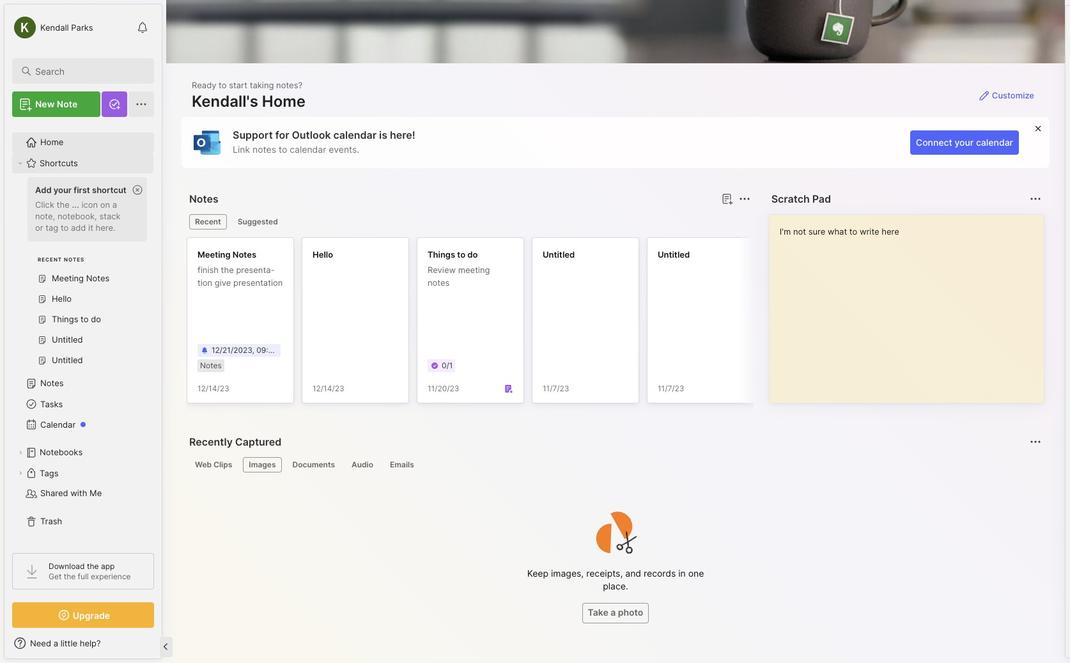 Task type: describe. For each thing, give the bounding box(es) containing it.
a for need a little help?
[[53, 638, 58, 648]]

to inside the icon on a note, notebook, stack or tag to add it here.
[[61, 222, 69, 233]]

more actions field for recently captured
[[1027, 433, 1045, 451]]

app
[[101, 561, 115, 571]]

keep
[[527, 568, 549, 579]]

shared with me link
[[12, 483, 153, 504]]

ready to start taking notes? kendall's home
[[192, 80, 306, 111]]

tasks button
[[12, 394, 153, 414]]

take a photo button
[[582, 603, 649, 623]]

calendar inside button
[[976, 137, 1013, 148]]

customize
[[992, 90, 1035, 100]]

first
[[74, 185, 90, 195]]

1 11/7/23 from the left
[[543, 384, 569, 393]]

take a photo
[[588, 607, 643, 618]]

and
[[625, 568, 641, 579]]

2 12/14/23 from the left
[[313, 384, 344, 393]]

receipts,
[[586, 568, 623, 579]]

recent for recent notes
[[38, 256, 62, 263]]

kendall's
[[192, 92, 258, 111]]

notes down 12/21/2023,
[[200, 361, 222, 370]]

images,
[[551, 568, 584, 579]]

the inside group
[[57, 199, 70, 210]]

emails
[[390, 460, 414, 469]]

hello
[[313, 249, 333, 260]]

finish
[[198, 265, 219, 275]]

new note
[[35, 98, 78, 109]]

tab list for recently captured
[[189, 457, 1040, 473]]

notes inside "things to do review meeting notes"
[[428, 277, 450, 288]]

in
[[679, 568, 686, 579]]

connect
[[916, 137, 952, 148]]

link
[[233, 144, 250, 155]]

photo
[[618, 607, 643, 618]]

notes?
[[276, 80, 302, 90]]

shared
[[40, 488, 68, 498]]

12/21/2023, 09:00 am
[[212, 345, 292, 355]]

review
[[428, 265, 456, 275]]

place.
[[603, 581, 628, 591]]

suggested
[[238, 217, 278, 226]]

12/21/2023,
[[212, 345, 254, 355]]

am
[[280, 345, 292, 355]]

emails tab
[[384, 457, 420, 473]]

captured
[[235, 435, 282, 448]]

tags
[[40, 468, 58, 478]]

your for add
[[54, 185, 72, 195]]

calendar button
[[12, 414, 153, 435]]

little
[[61, 638, 77, 648]]

for
[[275, 129, 289, 141]]

me
[[90, 488, 102, 498]]

Account field
[[12, 15, 93, 40]]

audio
[[352, 460, 373, 469]]

tags button
[[12, 463, 153, 483]]

upgrade button
[[12, 602, 154, 628]]

notes up tasks
[[40, 378, 64, 388]]

the down download
[[64, 572, 76, 581]]

09:00
[[257, 345, 278, 355]]

group inside main "element"
[[12, 173, 153, 379]]

0/1
[[442, 360, 453, 370]]

here.
[[96, 222, 115, 233]]

trash
[[40, 516, 62, 526]]

tasks
[[40, 399, 63, 409]]

documents tab
[[287, 457, 341, 473]]

note
[[57, 98, 78, 109]]

icon on a note, notebook, stack or tag to add it here.
[[35, 199, 121, 233]]

on
[[100, 199, 110, 210]]

expand notebooks image
[[17, 449, 24, 457]]

WHAT'S NEW field
[[4, 633, 162, 653]]

connect your calendar
[[916, 137, 1013, 148]]

expand tags image
[[17, 469, 24, 477]]

clips
[[214, 460, 232, 469]]

here!
[[390, 129, 415, 141]]

meeting
[[458, 265, 490, 275]]

add
[[71, 222, 86, 233]]

parks
[[71, 22, 93, 32]]

click the ...
[[35, 199, 79, 210]]

none search field inside main "element"
[[35, 63, 143, 79]]

tag
[[46, 222, 58, 233]]

shortcuts button
[[12, 153, 153, 173]]

kendall parks
[[40, 22, 93, 32]]

1 12/14/23 from the left
[[198, 384, 229, 393]]

shortcut
[[92, 185, 126, 195]]

1 untitled from the left
[[543, 249, 575, 260]]

2 untitled from the left
[[658, 249, 690, 260]]

more actions field for scratch pad
[[1027, 190, 1045, 208]]

connect your calendar button
[[910, 130, 1019, 155]]

get
[[49, 572, 62, 581]]

start
[[229, 80, 247, 90]]

web clips tab
[[189, 457, 238, 473]]

suggested tab
[[232, 214, 284, 230]]

presentation
[[233, 277, 283, 288]]

scratch pad
[[772, 192, 831, 205]]

support for outlook calendar is here! link notes to calendar events.
[[233, 129, 415, 155]]

to inside 'ready to start taking notes? kendall's home'
[[219, 80, 227, 90]]

keep images, receipts, and records in one place.
[[527, 568, 704, 591]]

it
[[88, 222, 93, 233]]

meeting notes finish the presenta tion give presentation
[[198, 249, 283, 288]]

notebooks
[[40, 447, 83, 457]]

11/20/23
[[428, 384, 459, 393]]

notebook,
[[57, 211, 97, 221]]

icon
[[81, 199, 98, 210]]

a inside the icon on a note, notebook, stack or tag to add it here.
[[112, 199, 117, 210]]

images tab
[[243, 457, 282, 473]]



Task type: locate. For each thing, give the bounding box(es) containing it.
1 vertical spatial your
[[54, 185, 72, 195]]

recent inside tab
[[195, 217, 221, 226]]

home down notes? on the top of the page
[[262, 92, 306, 111]]

notes link
[[12, 373, 153, 394]]

notes button
[[187, 189, 221, 209]]

take
[[588, 607, 609, 618]]

notes up recent tab
[[189, 192, 219, 205]]

0 horizontal spatial your
[[54, 185, 72, 195]]

home inside main "element"
[[40, 137, 63, 147]]

documents
[[293, 460, 335, 469]]

home up shortcuts
[[40, 137, 63, 147]]

outlook
[[292, 129, 331, 141]]

customize button
[[973, 85, 1040, 105]]

recently captured button
[[187, 432, 284, 452]]

your inside group
[[54, 185, 72, 195]]

to left do at left top
[[457, 249, 466, 260]]

0 horizontal spatial calendar
[[290, 144, 326, 155]]

0 horizontal spatial 11/7/23
[[543, 384, 569, 393]]

meeting
[[198, 249, 231, 260]]

need
[[30, 638, 51, 648]]

the
[[57, 199, 70, 210], [221, 265, 234, 275], [87, 561, 99, 571], [64, 572, 76, 581]]

tree inside main "element"
[[4, 125, 162, 542]]

one
[[688, 568, 704, 579]]

More actions field
[[736, 190, 754, 208], [1027, 190, 1045, 208], [1027, 433, 1045, 451]]

tree
[[4, 125, 162, 542]]

1 horizontal spatial recent
[[195, 217, 221, 226]]

with
[[70, 488, 87, 498]]

give
[[215, 277, 231, 288]]

recent notes
[[38, 256, 85, 263]]

1 horizontal spatial untitled
[[658, 249, 690, 260]]

notes up presenta
[[233, 249, 256, 260]]

1 horizontal spatial 12/14/23
[[313, 384, 344, 393]]

0 vertical spatial tab list
[[189, 214, 748, 230]]

notes down 'review'
[[428, 277, 450, 288]]

0 vertical spatial home
[[262, 92, 306, 111]]

new
[[35, 98, 55, 109]]

kendall
[[40, 22, 69, 32]]

2 tab list from the top
[[189, 457, 1040, 473]]

to down for
[[279, 144, 287, 155]]

notebooks link
[[12, 442, 153, 463]]

None search field
[[35, 63, 143, 79]]

recent
[[195, 217, 221, 226], [38, 256, 62, 263]]

1 horizontal spatial 11/7/23
[[658, 384, 684, 393]]

1 vertical spatial tab list
[[189, 457, 1040, 473]]

things to do review meeting notes
[[428, 249, 490, 288]]

tab list containing web clips
[[189, 457, 1040, 473]]

records
[[644, 568, 676, 579]]

full
[[78, 572, 89, 581]]

note,
[[35, 211, 55, 221]]

2 11/7/23 from the left
[[658, 384, 684, 393]]

your right connect
[[955, 137, 974, 148]]

11/7/23
[[543, 384, 569, 393], [658, 384, 684, 393]]

group
[[12, 173, 153, 379]]

recent tab
[[189, 214, 227, 230]]

notes inside support for outlook calendar is here! link notes to calendar events.
[[253, 144, 276, 155]]

scratch
[[772, 192, 810, 205]]

notes inside group
[[64, 256, 85, 263]]

tab list for notes
[[189, 214, 748, 230]]

2 vertical spatial a
[[53, 638, 58, 648]]

a right take
[[611, 607, 616, 618]]

0 vertical spatial your
[[955, 137, 974, 148]]

recently captured
[[189, 435, 282, 448]]

home link
[[12, 132, 154, 153]]

a for take a photo
[[611, 607, 616, 618]]

notes inside button
[[189, 192, 219, 205]]

the inside meeting notes finish the presenta tion give presentation
[[221, 265, 234, 275]]

add your first shortcut
[[35, 185, 126, 195]]

0 horizontal spatial notes
[[253, 144, 276, 155]]

events.
[[329, 144, 359, 155]]

web clips
[[195, 460, 232, 469]]

to left start
[[219, 80, 227, 90]]

things
[[428, 249, 455, 260]]

tree containing home
[[4, 125, 162, 542]]

0 vertical spatial recent
[[195, 217, 221, 226]]

tion
[[198, 265, 275, 288]]

click
[[35, 199, 54, 210]]

calendar down outlook
[[290, 144, 326, 155]]

0 horizontal spatial 12/14/23
[[198, 384, 229, 393]]

your inside connect your calendar button
[[955, 137, 974, 148]]

recent down notes button
[[195, 217, 221, 226]]

1 vertical spatial recent
[[38, 256, 62, 263]]

notes down add on the top left
[[64, 256, 85, 263]]

1 vertical spatial notes
[[428, 277, 450, 288]]

1 horizontal spatial a
[[112, 199, 117, 210]]

12/14/23
[[198, 384, 229, 393], [313, 384, 344, 393]]

to right tag
[[61, 222, 69, 233]]

audio tab
[[346, 457, 379, 473]]

experience
[[91, 572, 131, 581]]

click to collapse image
[[161, 639, 171, 655]]

1 vertical spatial a
[[611, 607, 616, 618]]

1 horizontal spatial notes
[[428, 277, 450, 288]]

...
[[72, 199, 79, 210]]

scratch pad button
[[769, 189, 834, 209]]

add
[[35, 185, 52, 195]]

1 horizontal spatial your
[[955, 137, 974, 148]]

0 horizontal spatial home
[[40, 137, 63, 147]]

or
[[35, 222, 43, 233]]

Start writing… text field
[[780, 215, 1043, 393]]

Search text field
[[35, 65, 143, 77]]

do
[[468, 249, 478, 260]]

ready
[[192, 80, 216, 90]]

0 vertical spatial a
[[112, 199, 117, 210]]

support
[[233, 129, 273, 141]]

1 tab list from the top
[[189, 214, 748, 230]]

download the app get the full experience
[[49, 561, 131, 581]]

trash link
[[12, 512, 153, 532]]

notes
[[253, 144, 276, 155], [428, 277, 450, 288]]

your up click the ...
[[54, 185, 72, 195]]

the up give
[[221, 265, 234, 275]]

a left little
[[53, 638, 58, 648]]

main element
[[0, 0, 166, 663]]

the up 'full'
[[87, 561, 99, 571]]

to inside support for outlook calendar is here! link notes to calendar events.
[[279, 144, 287, 155]]

notes
[[189, 192, 219, 205], [233, 249, 256, 260], [64, 256, 85, 263], [200, 361, 222, 370], [40, 378, 64, 388]]

notes down support
[[253, 144, 276, 155]]

recently
[[189, 435, 233, 448]]

recent for recent
[[195, 217, 221, 226]]

more actions image for recently captured
[[1028, 434, 1043, 449]]

calendar down customize button
[[976, 137, 1013, 148]]

finish the presenta tion give presentation row group
[[187, 237, 877, 411]]

stack
[[99, 211, 121, 221]]

2 horizontal spatial calendar
[[976, 137, 1013, 148]]

0 horizontal spatial recent
[[38, 256, 62, 263]]

1 horizontal spatial calendar
[[333, 129, 377, 141]]

recent inside group
[[38, 256, 62, 263]]

a inside field
[[53, 638, 58, 648]]

0 horizontal spatial a
[[53, 638, 58, 648]]

tab list
[[189, 214, 748, 230], [189, 457, 1040, 473]]

a inside button
[[611, 607, 616, 618]]

to
[[219, 80, 227, 90], [279, 144, 287, 155], [61, 222, 69, 233], [457, 249, 466, 260]]

taking
[[250, 80, 274, 90]]

2 horizontal spatial a
[[611, 607, 616, 618]]

upgrade
[[73, 610, 110, 621]]

download
[[49, 561, 85, 571]]

1 vertical spatial home
[[40, 137, 63, 147]]

your for connect
[[955, 137, 974, 148]]

is
[[379, 129, 387, 141]]

0 vertical spatial notes
[[253, 144, 276, 155]]

more actions image for scratch pad
[[1028, 191, 1043, 207]]

recent down tag
[[38, 256, 62, 263]]

web
[[195, 460, 212, 469]]

a right on
[[112, 199, 117, 210]]

notes inside meeting notes finish the presenta tion give presentation
[[233, 249, 256, 260]]

your
[[955, 137, 974, 148], [54, 185, 72, 195]]

the left the ...
[[57, 199, 70, 210]]

need a little help?
[[30, 638, 101, 648]]

tab list containing recent
[[189, 214, 748, 230]]

calendar up events.
[[333, 129, 377, 141]]

home inside 'ready to start taking notes? kendall's home'
[[262, 92, 306, 111]]

1 horizontal spatial home
[[262, 92, 306, 111]]

to inside "things to do review meeting notes"
[[457, 249, 466, 260]]

group containing add your first shortcut
[[12, 173, 153, 379]]

more actions image
[[737, 191, 752, 207], [1028, 191, 1043, 207], [1028, 434, 1043, 449]]

0 horizontal spatial untitled
[[543, 249, 575, 260]]



Task type: vqa. For each thing, say whether or not it's contained in the screenshot.


